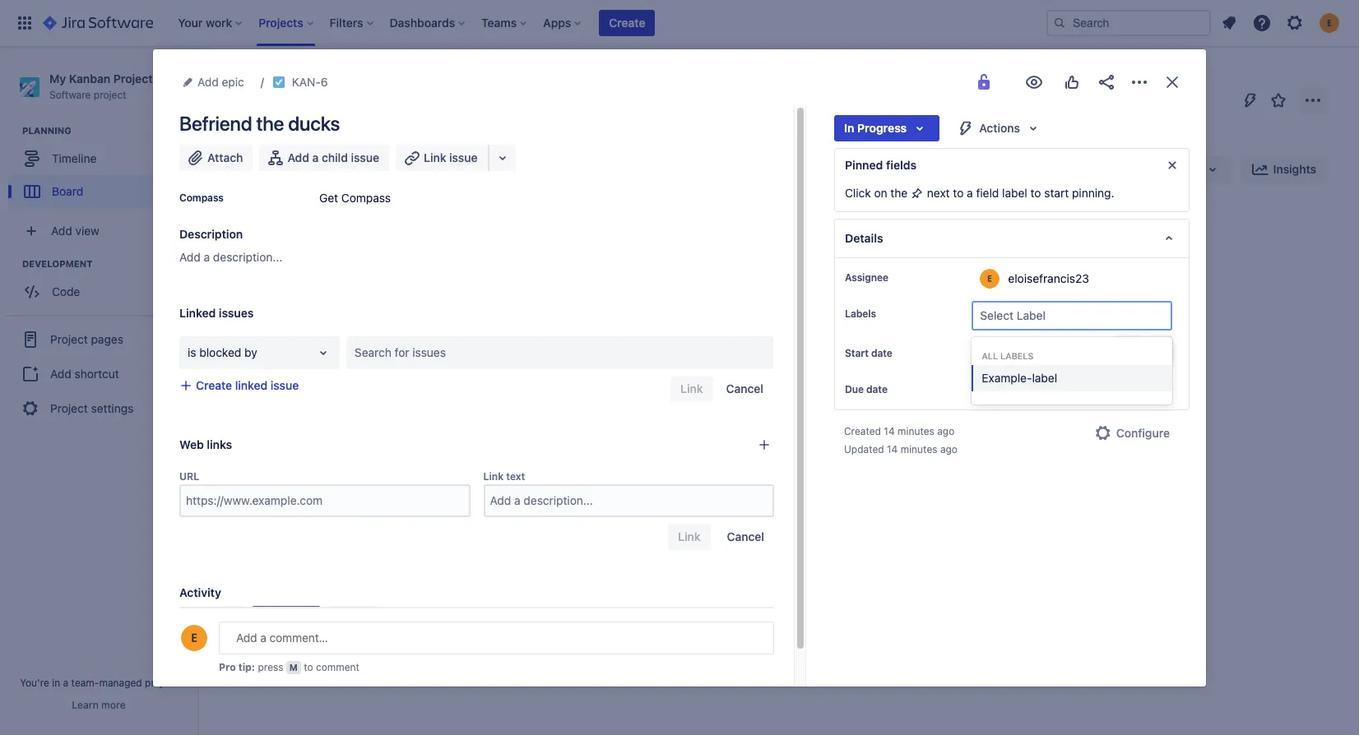 Task type: locate. For each thing, give the bounding box(es) containing it.
Add a description... field
[[485, 486, 773, 516]]

all inside all button
[[227, 609, 240, 623]]

0 vertical spatial cancel
[[726, 382, 764, 396]]

link for link text
[[483, 471, 504, 483]]

add a child issue
[[288, 151, 379, 165]]

description
[[179, 227, 243, 241]]

due
[[845, 383, 864, 396]]

project down the add shortcut in the left of the page
[[50, 401, 88, 415]]

due date
[[845, 383, 888, 396]]

cancel for cancel button to the top
[[726, 382, 764, 396]]

add left child
[[288, 151, 309, 165]]

project left the add epic dropdown button
[[113, 72, 153, 86]]

a left child
[[312, 151, 319, 165]]

all for all
[[227, 609, 240, 623]]

befriend the ducks
[[179, 112, 340, 135]]

add inside add a child issue button
[[288, 151, 309, 165]]

add shortcut
[[50, 367, 119, 381]]

profile image of eloisefrancis23 image
[[181, 625, 207, 652]]

befriend the ducks dialog
[[153, 49, 1206, 725]]

all left 19,
[[982, 351, 998, 361]]

web links
[[179, 438, 232, 452]]

0 vertical spatial project
[[94, 89, 126, 101]]

1 vertical spatial label
[[1032, 371, 1058, 385]]

issue right linked
[[271, 379, 299, 393]]

1 horizontal spatial the
[[891, 186, 908, 200]]

label
[[1002, 186, 1028, 200], [1032, 371, 1058, 385]]

0 horizontal spatial link
[[424, 151, 446, 165]]

label right field
[[1002, 186, 1028, 200]]

team-
[[71, 677, 99, 690]]

attach
[[207, 151, 243, 165]]

pinning.
[[1072, 186, 1115, 200]]

1 vertical spatial link
[[483, 471, 504, 483]]

configure link
[[1084, 420, 1180, 447]]

next to a field label to start pinning.
[[924, 186, 1115, 200]]

menu bar containing all
[[218, 606, 380, 626]]

in
[[844, 121, 855, 135]]

kan
[[232, 100, 271, 123]]

0 horizontal spatial project
[[94, 89, 126, 101]]

my left 6
[[294, 68, 310, 82]]

add left epic
[[197, 75, 219, 89]]

newest
[[682, 609, 723, 623]]

close image
[[1163, 72, 1182, 92]]

to right m
[[304, 662, 313, 674]]

kan-6 link
[[292, 72, 328, 92]]

automations menu button icon image
[[1241, 90, 1261, 110]]

linked
[[235, 379, 268, 393]]

my
[[294, 68, 310, 82], [49, 72, 66, 86]]

0 vertical spatial 14
[[884, 425, 895, 438]]

0 horizontal spatial compass
[[179, 192, 224, 204]]

to do
[[243, 226, 274, 238]]

date
[[871, 347, 893, 360], [866, 383, 888, 396]]

0 vertical spatial ago
[[937, 425, 955, 438]]

0 vertical spatial minutes
[[898, 425, 935, 438]]

all labels
[[982, 351, 1034, 361]]

1 horizontal spatial my
[[294, 68, 310, 82]]

link right terry turtle icon
[[424, 151, 446, 165]]

add for add shortcut
[[50, 367, 71, 381]]

pro tip: press m to comment
[[219, 662, 359, 674]]

ago
[[937, 425, 955, 438], [940, 444, 958, 456]]

1 horizontal spatial all
[[982, 351, 998, 361]]

Add a comment… field
[[219, 622, 774, 655]]

actions
[[979, 121, 1020, 135]]

ducks
[[288, 112, 340, 135]]

project pages
[[50, 332, 123, 346]]

jira software image
[[43, 13, 153, 33], [43, 13, 153, 33]]

1 horizontal spatial create
[[609, 16, 646, 30]]

copy link to issue image
[[325, 75, 338, 88]]

date right start
[[871, 347, 893, 360]]

star kan board image
[[1269, 91, 1289, 110]]

cancel up link to a web page image
[[726, 382, 764, 396]]

1 horizontal spatial project
[[145, 677, 178, 690]]

minutes down due date pin to top. only you can see pinned fields. image
[[898, 425, 935, 438]]

link left text
[[483, 471, 504, 483]]

a inside add a child issue button
[[312, 151, 319, 165]]

attach button
[[179, 145, 253, 171]]

minutes right updated
[[901, 444, 938, 456]]

cancel button up the first
[[717, 524, 774, 550]]

14 right created
[[884, 425, 895, 438]]

my up "software"
[[49, 72, 66, 86]]

create button
[[599, 10, 655, 36]]

add
[[197, 75, 219, 89], [288, 151, 309, 165], [179, 250, 201, 264], [50, 367, 71, 381]]

the right "on"
[[891, 186, 908, 200]]

due date pin to top. only you can see pinned fields. image
[[891, 383, 904, 397]]

details element
[[834, 219, 1190, 258]]

1 horizontal spatial link
[[483, 471, 504, 483]]

issue right child
[[351, 151, 379, 165]]

issue left link web pages and more image
[[449, 151, 478, 165]]

to left start
[[1031, 186, 1041, 200]]

0 horizontal spatial issue
[[271, 379, 299, 393]]

0 vertical spatial all
[[982, 351, 998, 361]]

project right "software"
[[94, 89, 126, 101]]

add inside "add shortcut" button
[[50, 367, 71, 381]]

add inside dropdown button
[[197, 75, 219, 89]]

link to a web page image
[[758, 439, 771, 452]]

newest first button
[[672, 606, 774, 626]]

add a description...
[[179, 250, 283, 264]]

add for add epic
[[197, 75, 219, 89]]

the down task icon
[[256, 112, 284, 135]]

compass
[[341, 191, 391, 205], [179, 192, 224, 204]]

issue inside "link issue" button
[[449, 151, 478, 165]]

2023
[[1021, 346, 1049, 360]]

settings
[[91, 401, 134, 415]]

1 horizontal spatial issue
[[351, 151, 379, 165]]

epic
[[222, 75, 244, 89]]

actions image
[[1130, 72, 1150, 92]]

0 vertical spatial label
[[1002, 186, 1028, 200]]

kanban
[[313, 68, 353, 82], [69, 72, 110, 86]]

1 vertical spatial the
[[891, 186, 908, 200]]

history button
[[327, 606, 377, 626]]

progress
[[857, 121, 907, 135]]

click on the
[[845, 186, 911, 200]]

timeline
[[52, 151, 97, 165]]

menu bar
[[218, 606, 380, 626]]

1 vertical spatial date
[[866, 383, 888, 396]]

1 vertical spatial cancel
[[727, 530, 764, 544]]

a right in
[[63, 677, 68, 690]]

6
[[321, 75, 328, 89]]

child
[[322, 151, 348, 165]]

create for create
[[609, 16, 646, 30]]

project right copy link to issue image
[[356, 68, 394, 82]]

0 horizontal spatial create
[[196, 379, 232, 393]]

add down "description" at the top left of page
[[179, 250, 201, 264]]

1 horizontal spatial kanban
[[313, 68, 353, 82]]

cancel button
[[716, 376, 773, 402], [717, 524, 774, 550]]

add left shortcut
[[50, 367, 71, 381]]

eloisefrancis23 image
[[342, 156, 369, 183]]

board link
[[8, 175, 189, 208]]

cancel button up link to a web page image
[[716, 376, 773, 402]]

link text
[[483, 471, 525, 483]]

1 vertical spatial all
[[227, 609, 240, 623]]

comments button
[[252, 606, 321, 626]]

1 vertical spatial minutes
[[901, 444, 938, 456]]

date left due date pin to top. only you can see pinned fields. image
[[866, 383, 888, 396]]

all right show:
[[227, 609, 240, 623]]

is
[[188, 346, 196, 360]]

get
[[319, 191, 338, 205]]

my inside my kanban project software project
[[49, 72, 66, 86]]

0 vertical spatial the
[[256, 112, 284, 135]]

links
[[207, 438, 232, 452]]

you're
[[20, 677, 49, 690]]

in progress button
[[834, 115, 940, 142]]

14 right updated
[[887, 444, 898, 456]]

2 horizontal spatial issue
[[449, 151, 478, 165]]

cancel up the first
[[727, 530, 764, 544]]

text
[[506, 471, 525, 483]]

project right managed
[[145, 677, 178, 690]]

cancel
[[726, 382, 764, 396], [727, 530, 764, 544]]

1 vertical spatial project
[[145, 677, 178, 690]]

sep
[[979, 346, 999, 360]]

group
[[7, 315, 191, 432]]

insights image
[[1250, 160, 1270, 179]]

date for sep 19, 2023
[[871, 347, 893, 360]]

create for create linked issue
[[196, 379, 232, 393]]

0 vertical spatial create
[[609, 16, 646, 30]]

primary element
[[10, 0, 1047, 46]]

1 vertical spatial create
[[196, 379, 232, 393]]

blocked
[[199, 346, 241, 360]]

0 horizontal spatial kanban
[[69, 72, 110, 86]]

link inside button
[[424, 151, 446, 165]]

0 horizontal spatial all
[[227, 609, 240, 623]]

issue inside add a child issue button
[[351, 151, 379, 165]]

0 horizontal spatial my
[[49, 72, 66, 86]]

history
[[332, 609, 372, 623]]

1 vertical spatial cancel button
[[717, 524, 774, 550]]

0 horizontal spatial the
[[256, 112, 284, 135]]

activity
[[179, 586, 221, 600]]

compass down the eloisefrancis23 icon
[[341, 191, 391, 205]]

to right next
[[953, 186, 964, 200]]

details
[[845, 231, 883, 245]]

actions button
[[947, 115, 1053, 142]]

14
[[884, 425, 895, 438], [887, 444, 898, 456]]

Search this board text field
[[232, 155, 308, 184]]

0 vertical spatial date
[[871, 347, 893, 360]]

create inside button
[[609, 16, 646, 30]]

configure
[[1116, 426, 1170, 440]]

0 vertical spatial link
[[424, 151, 446, 165]]

compass up "description" at the top left of page
[[179, 192, 224, 204]]

open image
[[313, 343, 333, 363]]

create inside button
[[196, 379, 232, 393]]

labels
[[1001, 351, 1034, 361]]

m
[[289, 662, 298, 673]]

kanban inside my kanban project software project
[[69, 72, 110, 86]]

example-label
[[982, 371, 1058, 385]]

select label
[[980, 309, 1046, 323]]

kanban inside "my kanban project" link
[[313, 68, 353, 82]]

all
[[982, 351, 998, 361], [227, 609, 240, 623]]

label down 2023
[[1032, 371, 1058, 385]]



Task type: describe. For each thing, give the bounding box(es) containing it.
kan board
[[232, 100, 325, 123]]

my for my kanban project software project
[[49, 72, 66, 86]]

pinned
[[845, 158, 883, 172]]

learn more button
[[72, 699, 126, 713]]

hide message image
[[1163, 156, 1182, 175]]

link issue button
[[396, 145, 489, 171]]

board
[[52, 184, 83, 198]]

my for my kanban project
[[294, 68, 310, 82]]

url
[[179, 471, 199, 483]]

search image
[[1053, 16, 1066, 30]]

updated
[[844, 444, 884, 456]]

description...
[[213, 250, 283, 264]]

kanban for my kanban project software project
[[69, 72, 110, 86]]

1 horizontal spatial compass
[[341, 191, 391, 205]]

do
[[259, 226, 274, 238]]

start
[[1045, 186, 1069, 200]]

a down "description" at the top left of page
[[204, 250, 210, 264]]

code link
[[8, 276, 189, 309]]

get compass
[[319, 191, 391, 205]]

start
[[845, 347, 869, 360]]

terry turtle image
[[367, 156, 393, 183]]

planning group
[[8, 124, 197, 213]]

add epic button
[[179, 72, 249, 92]]

pages
[[91, 332, 123, 346]]

share image
[[1097, 72, 1117, 92]]

shortcut
[[75, 367, 119, 381]]

19,
[[1002, 346, 1018, 360]]

labels
[[845, 308, 876, 320]]

sep 19, 2023
[[979, 346, 1049, 360]]

1 vertical spatial 14
[[887, 444, 898, 456]]

code
[[52, 285, 80, 299]]

create linked issue
[[196, 379, 299, 393]]

vote options: no one has voted for this issue yet. image
[[1062, 72, 1082, 92]]

add people image
[[405, 160, 425, 179]]

created 14 minutes ago updated 14 minutes ago
[[844, 425, 958, 456]]

eloisefrancis23
[[1008, 271, 1089, 285]]

in progress
[[844, 121, 907, 135]]

create column image
[[930, 216, 950, 235]]

project inside 'link'
[[50, 401, 88, 415]]

label
[[1017, 309, 1046, 323]]

kanban for my kanban project
[[313, 68, 353, 82]]

project inside my kanban project software project
[[94, 89, 126, 101]]

create banner
[[0, 0, 1359, 46]]

project inside my kanban project software project
[[113, 72, 153, 86]]

1 horizontal spatial to
[[953, 186, 964, 200]]

field
[[976, 186, 999, 200]]

watch options: you are not watching this issue, 0 people watching image
[[1024, 72, 1044, 92]]

issue inside create linked issue button
[[271, 379, 299, 393]]

linked issues
[[179, 306, 254, 320]]

web
[[179, 438, 204, 452]]

all for all labels
[[982, 351, 998, 361]]

cancel for the bottom cancel button
[[727, 530, 764, 544]]

more
[[101, 699, 126, 712]]

comment
[[316, 662, 359, 674]]

Search field
[[1047, 10, 1211, 36]]

on
[[874, 186, 888, 200]]

development group
[[8, 258, 197, 314]]

my kanban project software project
[[49, 72, 153, 101]]

learn
[[72, 699, 99, 712]]

link web pages and more image
[[493, 148, 512, 168]]

0 horizontal spatial label
[[1002, 186, 1028, 200]]

example-
[[982, 371, 1032, 385]]

1 vertical spatial ago
[[940, 444, 958, 456]]

my kanban project link
[[294, 66, 394, 86]]

https://www.example.com field
[[181, 486, 469, 516]]

click
[[845, 186, 871, 200]]

comments
[[257, 609, 316, 623]]

fields
[[886, 158, 917, 172]]

insights button
[[1241, 156, 1326, 183]]

0 horizontal spatial to
[[304, 662, 313, 674]]

date for none
[[866, 383, 888, 396]]

software
[[49, 89, 91, 101]]

add for add a description...
[[179, 250, 201, 264]]

add a child issue button
[[260, 145, 389, 171]]

select
[[980, 309, 1014, 323]]

none
[[979, 383, 1007, 397]]

project settings link
[[7, 391, 191, 427]]

in
[[52, 677, 60, 690]]

development
[[22, 259, 93, 269]]

link issue
[[424, 151, 478, 165]]

0 vertical spatial cancel button
[[716, 376, 773, 402]]

a left field
[[967, 186, 973, 200]]

projects link
[[230, 66, 274, 86]]

created
[[844, 425, 881, 438]]

project up the add shortcut in the left of the page
[[50, 332, 88, 346]]

2 horizontal spatial to
[[1031, 186, 1041, 200]]

all button
[[222, 606, 245, 626]]

kan-6
[[292, 75, 328, 89]]

issues
[[219, 306, 254, 320]]

managed
[[99, 677, 142, 690]]

add shortcut button
[[7, 358, 191, 391]]

newest first
[[682, 609, 748, 623]]

start date
[[845, 347, 893, 360]]

learn more
[[72, 699, 126, 712]]

1 horizontal spatial label
[[1032, 371, 1058, 385]]

board
[[275, 100, 325, 123]]

add epic
[[197, 75, 244, 89]]

befriend
[[179, 112, 252, 135]]

timeline link
[[8, 143, 189, 175]]

project settings
[[50, 401, 134, 415]]

next
[[927, 186, 950, 200]]

project pages link
[[7, 322, 191, 358]]

menu bar inside befriend the ducks dialog
[[218, 606, 380, 626]]

task image
[[272, 76, 285, 89]]

insights
[[1273, 162, 1317, 176]]

group containing project pages
[[7, 315, 191, 432]]

planning
[[22, 125, 71, 136]]

kan-
[[292, 75, 321, 89]]

to
[[243, 226, 257, 238]]

create linked issue button
[[170, 376, 309, 396]]

tip:
[[238, 662, 255, 674]]

link for link issue
[[424, 151, 446, 165]]

add for add a child issue
[[288, 151, 309, 165]]



Task type: vqa. For each thing, say whether or not it's contained in the screenshot.
your profile and settings image
no



